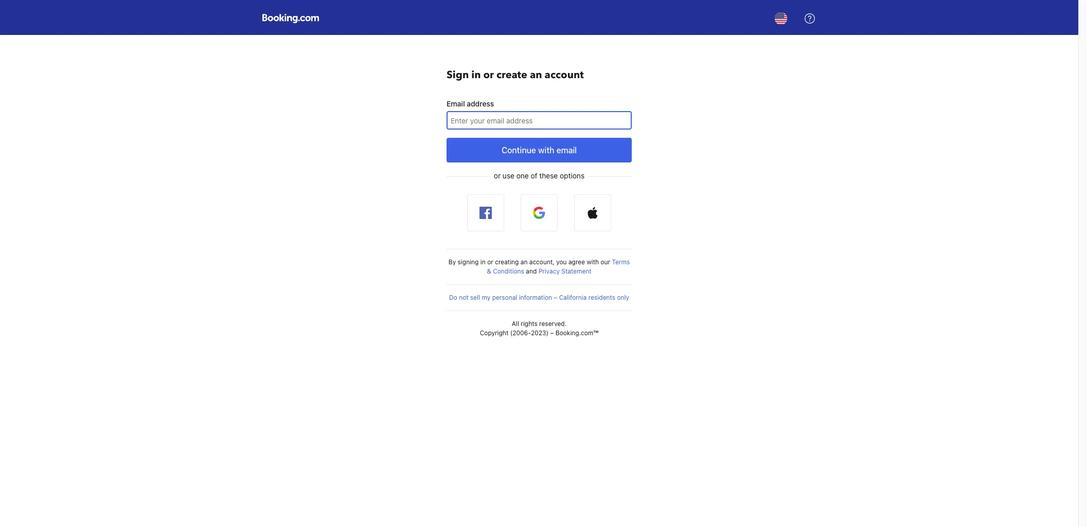Task type: describe. For each thing, give the bounding box(es) containing it.
1 horizontal spatial with
[[587, 258, 599, 266]]

agree
[[568, 258, 585, 266]]

sign in or create an account
[[447, 68, 584, 82]]

1 vertical spatial or
[[494, 171, 501, 180]]

our
[[601, 258, 610, 266]]

address
[[467, 99, 494, 108]]

0 vertical spatial or
[[483, 68, 494, 82]]

my
[[482, 294, 490, 301]]

email address
[[447, 99, 494, 108]]

privacy
[[538, 268, 560, 275]]

sign
[[447, 68, 469, 82]]

conditions
[[493, 268, 524, 275]]

privacy statement link
[[538, 268, 592, 275]]

do
[[449, 294, 457, 301]]

only
[[617, 294, 629, 301]]

continue with email button
[[447, 138, 632, 163]]

of
[[531, 171, 537, 180]]

you
[[556, 258, 567, 266]]

residents
[[588, 294, 615, 301]]

Email address email field
[[447, 111, 632, 130]]

booking.com™
[[556, 329, 598, 337]]

– inside all rights reserved . copyright (2006-2023) – booking.com™
[[550, 329, 554, 337]]

email
[[447, 99, 465, 108]]

one
[[516, 171, 529, 180]]

with inside button
[[538, 146, 554, 155]]

and
[[526, 268, 537, 275]]

by
[[449, 258, 456, 266]]

options
[[560, 171, 585, 180]]

terms & conditions
[[487, 258, 630, 275]]

do not sell my personal information – california residents only link
[[449, 294, 629, 301]]

sell
[[470, 294, 480, 301]]



Task type: vqa. For each thing, say whether or not it's contained in the screenshot.
Delete Account to the right
no



Task type: locate. For each thing, give the bounding box(es) containing it.
0 vertical spatial –
[[554, 294, 557, 301]]

or use one of these options
[[494, 171, 585, 180]]

copyright
[[480, 329, 508, 337]]

.
[[565, 320, 567, 328]]

terms & conditions link
[[487, 258, 630, 275]]

terms
[[612, 258, 630, 266]]

continue with email
[[502, 146, 577, 155]]

or up &
[[487, 258, 493, 266]]

2023)
[[531, 329, 548, 337]]

2 vertical spatial or
[[487, 258, 493, 266]]

0 horizontal spatial an
[[521, 258, 528, 266]]

1 vertical spatial an
[[521, 258, 528, 266]]

an up and
[[521, 258, 528, 266]]

signing
[[458, 258, 479, 266]]

account,
[[529, 258, 555, 266]]

rights
[[521, 320, 538, 328]]

in
[[471, 68, 481, 82], [480, 258, 486, 266]]

1 horizontal spatial an
[[530, 68, 542, 82]]

0 vertical spatial in
[[471, 68, 481, 82]]

or
[[483, 68, 494, 82], [494, 171, 501, 180], [487, 258, 493, 266]]

&
[[487, 268, 491, 275]]

with
[[538, 146, 554, 155], [587, 258, 599, 266]]

or left use
[[494, 171, 501, 180]]

reserved
[[539, 320, 565, 328]]

statement
[[561, 268, 592, 275]]

an
[[530, 68, 542, 82], [521, 258, 528, 266]]

– left 'california'
[[554, 294, 557, 301]]

0 vertical spatial an
[[530, 68, 542, 82]]

by signing in or creating an account, you agree with our
[[449, 258, 612, 266]]

–
[[554, 294, 557, 301], [550, 329, 554, 337]]

personal
[[492, 294, 517, 301]]

1 vertical spatial with
[[587, 258, 599, 266]]

and privacy statement
[[524, 268, 592, 275]]

email
[[556, 146, 577, 155]]

an right create
[[530, 68, 542, 82]]

with left 'email'
[[538, 146, 554, 155]]

– down reserved
[[550, 329, 554, 337]]

in right signing
[[480, 258, 486, 266]]

0 vertical spatial with
[[538, 146, 554, 155]]

1 vertical spatial in
[[480, 258, 486, 266]]

0 horizontal spatial with
[[538, 146, 554, 155]]

do not sell my personal information – california residents only
[[449, 294, 629, 301]]

not
[[459, 294, 468, 301]]

use
[[503, 171, 514, 180]]

all rights reserved . copyright (2006-2023) – booking.com™
[[480, 320, 598, 337]]

all
[[512, 320, 519, 328]]

create
[[496, 68, 527, 82]]

these
[[539, 171, 558, 180]]

creating
[[495, 258, 519, 266]]

1 vertical spatial –
[[550, 329, 554, 337]]

with left our
[[587, 258, 599, 266]]

california
[[559, 294, 587, 301]]

account
[[545, 68, 584, 82]]

(2006-
[[510, 329, 531, 337]]

or left create
[[483, 68, 494, 82]]

continue
[[502, 146, 536, 155]]

information
[[519, 294, 552, 301]]

in right sign
[[471, 68, 481, 82]]



